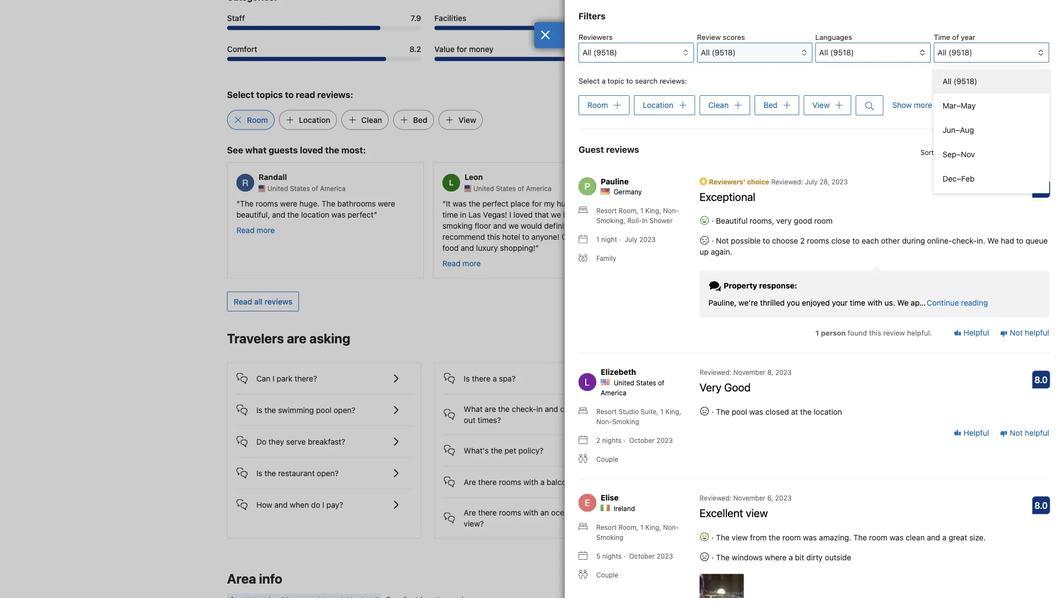 Task type: locate. For each thing, give the bounding box(es) containing it.
november for view
[[734, 494, 766, 502]]

reviewers
[[579, 33, 613, 41]]

reviews: right 'search'
[[660, 77, 687, 85]]

nights
[[602, 436, 622, 444], [603, 552, 622, 560]]

randall
[[259, 173, 287, 182]]

couple for excellent
[[597, 571, 619, 579]]

reviewed: up wanted
[[772, 178, 803, 185]]

for inside " it was the perfect place for my husbands first time in las vegas! i loved that we had a non- smoking floor and we would definitely recommend this hotel to anyone! close to great food and luxury shopping!
[[532, 199, 542, 208]]

are left 'asking'
[[287, 330, 307, 346]]

1 vertical spatial for
[[532, 199, 542, 208]]

filter reviews region
[[579, 9, 1050, 193]]

read more
[[237, 225, 275, 235], [649, 225, 687, 235], [443, 259, 481, 268]]

choice
[[748, 178, 770, 185]]

more down beautiful,
[[257, 225, 275, 235]]

had down husbands
[[563, 210, 577, 219]]

are inside are there rooms with an ocean view?
[[464, 508, 476, 517]]

united states of america image
[[259, 185, 265, 192]]

show more button
[[893, 95, 933, 115]]

reviews
[[606, 144, 639, 154], [936, 149, 960, 156], [265, 297, 293, 306]]

helpful
[[962, 328, 990, 337], [962, 428, 990, 437]]

all (9518) down languages
[[820, 48, 854, 57]]

loved
[[300, 145, 323, 155], [514, 210, 533, 219]]

close inside " it was close to the main things i wanted to see a do.
[[675, 199, 694, 208]]

1 all (9518) button from the left
[[579, 43, 694, 63]]

8.0 for good
[[1035, 374, 1048, 385]]

clean
[[906, 533, 925, 542]]

there inside are there rooms with an ocean view?
[[478, 508, 497, 517]]

rooms inside not possible to choose 2 rooms close to each other during online-check-in. we had to queue up again.
[[807, 236, 830, 245]]

this right found
[[869, 328, 882, 337]]

was down bathrooms in the top left of the page
[[332, 210, 346, 219]]

location right at
[[814, 407, 842, 416]]

1 vertical spatial july
[[625, 236, 638, 243]]

0 vertical spatial time
[[443, 210, 458, 219]]

las
[[469, 210, 481, 219]]

1 vertical spatial with
[[524, 477, 539, 487]]

november down the "answer"
[[734, 494, 766, 502]]

are down the what's
[[464, 477, 476, 487]]

great left size.
[[949, 533, 968, 542]]

0 vertical spatial location
[[301, 210, 330, 219]]

location inside " the rooms were huge. the bathrooms were beautiful, and the location was perfect
[[301, 210, 330, 219]]

each
[[862, 236, 879, 245]]

value for money
[[435, 44, 494, 53]]

1 horizontal spatial close
[[832, 236, 851, 245]]

read more button down do.
[[649, 225, 687, 236]]

2 are from the top
[[464, 508, 476, 517]]

1 horizontal spatial had
[[1001, 236, 1015, 245]]

5
[[597, 552, 601, 560]]

1 horizontal spatial this
[[869, 328, 882, 337]]

it down l
[[446, 199, 451, 208]]

read more down beautiful,
[[237, 225, 275, 235]]

0 vertical spatial in
[[460, 210, 467, 219]]

more right show at the right of the page
[[914, 101, 933, 110]]

0 vertical spatial close
[[675, 199, 694, 208]]

we right in.
[[988, 236, 999, 245]]

perfect inside " the rooms were huge. the bathrooms were beautiful, and the location was perfect
[[348, 210, 374, 219]]

0 horizontal spatial were
[[280, 199, 297, 208]]

all (9518) down review scores
[[701, 48, 736, 57]]

0 horizontal spatial for
[[457, 44, 467, 53]]

1 vertical spatial great
[[949, 533, 968, 542]]

1 vertical spatial helpful
[[1025, 428, 1050, 437]]

0 horizontal spatial "
[[237, 199, 240, 208]]

select left topic
[[579, 77, 600, 85]]

1 nights from the top
[[602, 436, 622, 444]]

close image
[[541, 30, 551, 39]]

to right topic
[[627, 77, 633, 85]]

2 horizontal spatial we
[[988, 236, 999, 245]]

0 vertical spatial helpful
[[962, 328, 990, 337]]

policy?
[[519, 446, 544, 455]]

pool inside the 'list of reviews' region
[[732, 407, 748, 416]]

i inside button
[[273, 374, 275, 383]]

room down the topics
[[247, 115, 268, 124]]

room
[[588, 101, 608, 110], [247, 115, 268, 124]]

4 all (9518) button from the left
[[934, 43, 1050, 63]]

possible
[[731, 236, 761, 245]]

0 horizontal spatial this
[[487, 232, 500, 241]]

check- down is there a spa? button
[[560, 404, 585, 413]]

see left availability
[[775, 335, 789, 344]]

couple down 2 nights · october 2023
[[597, 455, 619, 463]]

i right things
[[762, 199, 764, 208]]

facilities 7.8 meter
[[435, 26, 629, 30]]

value for money 7.8 meter
[[435, 57, 629, 61]]

what are the check-in and check- out times?
[[464, 404, 585, 425]]

great up family
[[593, 232, 612, 241]]

" for vegas!
[[536, 243, 539, 252]]

and right beautiful,
[[272, 210, 285, 219]]

november for good
[[734, 369, 766, 376]]

" up smoking
[[443, 199, 446, 208]]

1 vertical spatial there
[[478, 477, 497, 487]]

a inside button
[[541, 477, 545, 487]]

1 vertical spatial 8.0
[[1035, 500, 1048, 511]]

rooms down united states of america image
[[256, 199, 278, 208]]

scored 8.0 element for very good
[[1033, 371, 1050, 388]]

reviewers'
[[709, 178, 746, 185]]

0 vertical spatial this
[[487, 232, 500, 241]]

is up what
[[464, 374, 470, 383]]

1 vertical spatial is
[[256, 405, 262, 415]]

0 vertical spatial 1
[[597, 236, 600, 243]]

very
[[777, 216, 792, 225]]

read down beautiful,
[[237, 225, 255, 235]]

with inside are there rooms with an ocean view?
[[524, 508, 539, 517]]

1 horizontal spatial reviews:
[[660, 77, 687, 85]]

1 vertical spatial in
[[537, 404, 543, 413]]

rooms inside button
[[499, 477, 521, 487]]

that
[[535, 210, 549, 219]]

comfort 8.2 meter
[[227, 57, 421, 61]]

1 vertical spatial time
[[850, 298, 866, 307]]

time right your
[[850, 298, 866, 307]]

can
[[256, 374, 271, 383]]

the inside what are the check-in and check- out times?
[[498, 404, 510, 413]]

the left main
[[705, 199, 717, 208]]

queue
[[1026, 236, 1048, 245]]

3 all (9518) button from the left
[[816, 43, 931, 63]]

do.
[[649, 210, 659, 219]]

a right see
[[819, 199, 823, 208]]

0 horizontal spatial we
[[659, 477, 670, 486]]

pool inside button
[[316, 405, 332, 415]]

check- inside not possible to choose 2 rooms close to each other during online-check-in. we had to queue up again.
[[952, 236, 977, 245]]

reviews for sort
[[936, 149, 960, 156]]

read more down do.
[[649, 225, 687, 235]]

1 horizontal spatial reviews
[[606, 144, 639, 154]]

is for is the restaurant open?
[[256, 469, 262, 478]]

open? inside is the swimming pool open? button
[[334, 405, 356, 415]]

united states of america for huge.
[[268, 185, 346, 192]]

1 horizontal spatial bed
[[764, 101, 778, 110]]

how and when do i pay? button
[[237, 489, 412, 512]]

germany
[[614, 188, 642, 196]]

2 not helpful button from the top
[[1000, 427, 1050, 439]]

8,
[[768, 369, 774, 376]]

is the restaurant open? button
[[237, 458, 412, 480]]

rooms down pet
[[499, 477, 521, 487]]

can i park there? button
[[237, 363, 412, 385]]

1 scored 8.0 element from the top
[[1033, 371, 1050, 388]]

0 horizontal spatial bed
[[413, 115, 428, 124]]

couple down 5
[[597, 571, 619, 579]]

i right do
[[322, 500, 324, 509]]

2 helpful from the top
[[962, 428, 990, 437]]

and inside how and when do i pay? button
[[274, 500, 288, 509]]

open? inside "is the restaurant open?" button
[[317, 469, 339, 478]]

1 " from the left
[[237, 199, 240, 208]]

restaurant
[[278, 469, 315, 478]]

0 horizontal spatial great
[[593, 232, 612, 241]]

is the restaurant open?
[[256, 469, 339, 478]]

1 vertical spatial clean
[[361, 115, 382, 124]]

" for " it was the perfect place for my husbands first time in las vegas! i loved that we had a non- smoking floor and we would definitely recommend this hotel to anyone! close to great food and luxury shopping!
[[443, 199, 446, 208]]

there inside button
[[478, 477, 497, 487]]

0 vertical spatial couple
[[597, 455, 619, 463]]

have
[[672, 477, 689, 486]]

there for are there rooms with an ocean view?
[[478, 508, 497, 517]]

reviews:
[[660, 77, 687, 85], [317, 89, 353, 100]]

(9518) for time of year
[[949, 48, 973, 57]]

1 vertical spatial this
[[869, 328, 882, 337]]

1 vertical spatial view
[[459, 115, 476, 124]]

are inside what are the check-in and check- out times?
[[485, 404, 496, 413]]

view left from
[[732, 533, 748, 542]]

of left very
[[658, 379, 665, 387]]

an left ocean
[[541, 508, 549, 517]]

serve
[[286, 437, 306, 446]]

and down is there a spa? button
[[545, 404, 558, 413]]

2 couple from the top
[[597, 571, 619, 579]]

(9518) down time of year
[[949, 48, 973, 57]]

2 all (9518) button from the left
[[697, 43, 813, 63]]

beautiful,
[[237, 210, 270, 219]]

all down reviewers
[[583, 48, 592, 57]]

0 vertical spatial helpful button
[[954, 327, 990, 339]]

0 horizontal spatial location
[[301, 210, 330, 219]]

1 not helpful from the top
[[1008, 328, 1050, 337]]

time up smoking
[[443, 210, 458, 219]]

l
[[449, 178, 454, 187]]

july
[[805, 178, 818, 185], [625, 236, 638, 243]]

response:
[[759, 281, 797, 290]]

1 couple from the top
[[597, 455, 619, 463]]

1 vertical spatial an
[[541, 508, 549, 517]]

open?
[[334, 405, 356, 415], [317, 469, 339, 478]]

united states of america up huge.
[[268, 185, 346, 192]]

are up 'view?'
[[464, 508, 476, 517]]

with
[[868, 298, 883, 307], [524, 477, 539, 487], [524, 508, 539, 517]]

1 horizontal spatial select
[[579, 77, 600, 85]]

2 vertical spatial there
[[478, 508, 497, 517]]

united down elizebeth
[[614, 379, 635, 387]]

america inside united states of america
[[601, 389, 627, 396]]

to
[[627, 77, 633, 85], [285, 89, 294, 100], [696, 199, 703, 208], [795, 199, 802, 208], [522, 232, 530, 241], [584, 232, 591, 241], [763, 236, 770, 245], [853, 236, 860, 245], [1017, 236, 1024, 245], [756, 477, 763, 486]]

1 horizontal spatial loved
[[514, 210, 533, 219]]

1 horizontal spatial check-
[[560, 404, 585, 413]]

" for " it was close to the main things i wanted to see a do.
[[649, 199, 652, 208]]

1
[[597, 236, 600, 243], [816, 328, 819, 337]]

with for balcony?
[[524, 477, 539, 487]]

the right huge.
[[322, 199, 335, 208]]

1 vertical spatial see
[[775, 335, 789, 344]]

to left queue on the top of page
[[1017, 236, 1024, 245]]

2 " from the left
[[443, 199, 446, 208]]

0 vertical spatial july
[[805, 178, 818, 185]]

a inside " it was close to the main things i wanted to see a do.
[[819, 199, 823, 208]]

was inside " the rooms were huge. the bathrooms were beautiful, and the location was perfect
[[332, 210, 346, 219]]

the inside what's the pet policy? "button"
[[491, 446, 503, 455]]

1 left night
[[597, 236, 600, 243]]

1 8.0 from the top
[[1035, 374, 1048, 385]]

an right have
[[691, 477, 700, 486]]

read more button down food
[[443, 258, 481, 269]]

1 horizontal spatial perfect
[[483, 199, 509, 208]]

read left the all
[[234, 297, 252, 306]]

10
[[1037, 184, 1046, 194]]

reviews right the all
[[265, 297, 293, 306]]

0 horizontal spatial pool
[[316, 405, 332, 415]]

room right good
[[815, 216, 833, 225]]

in inside what are the check-in and check- out times?
[[537, 404, 543, 413]]

2 horizontal spatial reviews
[[936, 149, 960, 156]]

1 vertical spatial location
[[643, 101, 674, 110]]

october
[[629, 436, 655, 444], [629, 552, 655, 560]]

0 horizontal spatial in
[[460, 210, 467, 219]]

united inside united states of america
[[614, 379, 635, 387]]

0 horizontal spatial read more button
[[237, 225, 275, 236]]

they
[[269, 437, 284, 446]]

there inside button
[[472, 374, 491, 383]]

room down topic
[[588, 101, 608, 110]]

scored 8.0 element
[[1033, 371, 1050, 388], [1033, 496, 1050, 514]]

review
[[697, 33, 721, 41]]

it inside " it was the perfect place for my husbands first time in las vegas! i loved that we had a non- smoking floor and we would definitely recommend this hotel to anyone! close to great food and luxury shopping!
[[446, 199, 451, 208]]

1 vertical spatial are
[[464, 508, 476, 517]]

2 it from the left
[[652, 199, 657, 208]]

" inside " it was the perfect place for my husbands first time in las vegas! i loved that we had a non- smoking floor and we would definitely recommend this hotel to anyone! close to great food and luxury shopping!
[[443, 199, 446, 208]]

the inside " it was close to the main things i wanted to see a do.
[[705, 199, 717, 208]]

1 horizontal spatial great
[[949, 533, 968, 542]]

a left the spa? at the bottom of page
[[493, 374, 497, 383]]

close
[[562, 232, 582, 241]]

2 were from the left
[[378, 199, 395, 208]]

all for time of year
[[938, 48, 947, 57]]

is the swimming pool open? button
[[237, 395, 412, 417]]

for right value
[[457, 44, 467, 53]]

united states of america down elizebeth
[[601, 379, 665, 396]]

1 not helpful button from the top
[[1000, 327, 1050, 339]]

to down would
[[522, 232, 530, 241]]

location inside the 'list of reviews' region
[[814, 407, 842, 416]]

1 vertical spatial november
[[734, 494, 766, 502]]

read more for " it was the perfect place for my husbands first time in las vegas! i loved that we had a non- smoking floor and we would definitely recommend this hotel to anyone! close to great food and luxury shopping!
[[443, 259, 481, 268]]

0 horizontal spatial are
[[287, 330, 307, 346]]

" up beautiful,
[[237, 199, 240, 208]]

1 horizontal spatial july
[[805, 178, 818, 185]]

the left windows
[[716, 553, 730, 562]]

0 vertical spatial are
[[287, 330, 307, 346]]

person
[[821, 328, 846, 337]]

close down michelle
[[675, 199, 694, 208]]

all (9518) button down year
[[934, 43, 1050, 63]]

all (9518) button for reviewers
[[579, 43, 694, 63]]

(9518) for languages
[[831, 48, 854, 57]]

2 vertical spatial with
[[524, 508, 539, 517]]

(9518)
[[594, 48, 617, 57], [712, 48, 736, 57], [831, 48, 854, 57], [949, 48, 973, 57], [954, 77, 978, 86]]

was inside " it was close to the main things i wanted to see a do.
[[659, 199, 673, 208]]

room
[[815, 216, 833, 225], [783, 533, 801, 542], [869, 533, 888, 542]]

this inside " it was the perfect place for my husbands first time in las vegas! i loved that we had a non- smoking floor and we would definitely recommend this hotel to anyone! close to great food and luxury shopping!
[[487, 232, 500, 241]]

" the rooms were huge. the bathrooms were beautiful, and the location was perfect
[[237, 199, 395, 219]]

rooms inside are there rooms with an ocean view?
[[499, 508, 521, 517]]

when
[[290, 500, 309, 509]]

1 horizontal spatial see
[[775, 335, 789, 344]]

were
[[280, 199, 297, 208], [378, 199, 395, 208]]

the for · the pool was closed at the location
[[716, 407, 730, 416]]

is inside button
[[464, 374, 470, 383]]

with left us.
[[868, 298, 883, 307]]

see what guests loved the most:
[[227, 145, 366, 155]]

see for see what guests loved the most:
[[227, 145, 243, 155]]

i down place
[[510, 210, 512, 219]]

1 are from the top
[[464, 477, 476, 487]]

" inside " it was close to the main things i wanted to see a do.
[[649, 199, 652, 208]]

do
[[256, 437, 267, 446]]

0 vertical spatial are
[[464, 477, 476, 487]]

october for excellent view
[[629, 552, 655, 560]]

reviewed: for excellent view
[[700, 494, 732, 502]]

all for review scores
[[701, 48, 710, 57]]

united states of america image
[[465, 185, 471, 192]]

2 8.0 from the top
[[1035, 500, 1048, 511]]

not
[[716, 236, 729, 245], [1010, 328, 1023, 337], [1010, 428, 1023, 437]]

1 horizontal spatial pool
[[732, 407, 748, 416]]

7.8
[[618, 44, 629, 53]]

are for the
[[485, 404, 496, 413]]

in down is there a spa? button
[[537, 404, 543, 413]]

0 vertical spatial we
[[551, 210, 561, 219]]

is for is there a spa?
[[464, 374, 470, 383]]

0 vertical spatial not helpful
[[1008, 328, 1050, 337]]

0 horizontal spatial room
[[783, 533, 801, 542]]

clean down location 9.0 meter
[[709, 101, 729, 110]]

guest reviews
[[579, 144, 639, 154]]

1 vertical spatial close
[[832, 236, 851, 245]]

0 horizontal spatial reviews:
[[317, 89, 353, 100]]

1 vertical spatial we
[[898, 298, 909, 307]]

read
[[296, 89, 315, 100]]

1 horizontal spatial in
[[537, 404, 543, 413]]

united inside michelle united states of america
[[680, 185, 700, 192]]

8.2
[[410, 44, 421, 53]]

the left pet
[[491, 446, 503, 455]]

and
[[272, 210, 285, 219], [493, 221, 507, 230], [461, 243, 474, 252], [545, 404, 558, 413], [274, 500, 288, 509], [927, 533, 941, 542]]

check- down the spa? at the bottom of page
[[512, 404, 537, 413]]

all (9518) button for time of year
[[934, 43, 1050, 63]]

0 horizontal spatial july
[[625, 236, 638, 243]]

it
[[446, 199, 451, 208], [652, 199, 657, 208]]

view
[[746, 506, 768, 519], [732, 533, 748, 542]]

with inside button
[[524, 477, 539, 487]]

0 vertical spatial reviewed:
[[772, 178, 803, 185]]

of inside michelle united states of america
[[724, 185, 730, 192]]

close
[[675, 199, 694, 208], [832, 236, 851, 245]]

there down the what's
[[478, 477, 497, 487]]

8.0
[[1035, 374, 1048, 385], [1035, 500, 1048, 511]]

united states of america for perfect
[[474, 185, 552, 192]]

an
[[691, 477, 700, 486], [541, 508, 549, 517]]

0 vertical spatial we
[[988, 236, 999, 245]]

location 9.0 meter
[[642, 57, 836, 61]]

2 scored 8.0 element from the top
[[1033, 496, 1050, 514]]

2 november from the top
[[734, 494, 766, 502]]

reviewed:
[[772, 178, 803, 185], [700, 369, 732, 376], [700, 494, 732, 502]]

" for " the rooms were huge. the bathrooms were beautiful, and the location was perfect
[[237, 199, 240, 208]]

not helpful button
[[1000, 327, 1050, 339], [1000, 427, 1050, 439]]

there for are there rooms with a balcony?
[[478, 477, 497, 487]]

read more button for it was the perfect place for my husbands first time in las vegas! i loved that we had a non- smoking floor and we would definitely recommend this hotel to anyone! close to great food and luxury shopping!
[[443, 258, 481, 269]]

0 horizontal spatial read more
[[237, 225, 275, 235]]

we up definitely
[[551, 210, 561, 219]]

the for " the rooms were huge. the bathrooms were beautiful, and the location was perfect
[[240, 199, 254, 208]]

luxury
[[476, 243, 498, 252]]

0 horizontal spatial we
[[509, 221, 519, 230]]

america inside michelle united states of america
[[732, 185, 758, 192]]

1 it from the left
[[446, 199, 451, 208]]

loved inside " it was the perfect place for my husbands first time in las vegas! i loved that we had a non- smoking floor and we would definitely recommend this hotel to anyone! close to great food and luxury shopping!
[[514, 210, 533, 219]]

reviews: right read
[[317, 89, 353, 100]]

1 vertical spatial nights
[[603, 552, 622, 560]]

select
[[579, 77, 600, 85], [227, 89, 254, 100]]

the inside is the swimming pool open? button
[[265, 405, 276, 415]]

room up "bit"
[[783, 533, 801, 542]]

1 horizontal spatial "
[[536, 243, 539, 252]]

filters
[[579, 11, 606, 21]]

mar–may
[[943, 101, 976, 110]]

july right night
[[625, 236, 638, 243]]

july left '28,'
[[805, 178, 818, 185]]

it for it was the perfect place for my husbands first time in las vegas! i loved that we had a non- smoking floor and we would definitely recommend this hotel to anyone! close to great food and luxury shopping!
[[446, 199, 451, 208]]

1 october from the top
[[629, 436, 655, 444]]

see inside button
[[775, 335, 789, 344]]

and inside " the rooms were huge. the bathrooms were beautiful, and the location was perfect
[[272, 210, 285, 219]]

rooms down good
[[807, 236, 830, 245]]

3 " from the left
[[649, 199, 652, 208]]

" for perfect
[[374, 210, 377, 219]]

exceptional
[[700, 190, 756, 203]]

are inside are there rooms with a balcony? button
[[464, 477, 476, 487]]

see for see availability
[[775, 335, 789, 344]]

size.
[[970, 533, 986, 542]]

1 vertical spatial bed
[[413, 115, 428, 124]]

2 nights from the top
[[603, 552, 622, 560]]

we
[[988, 236, 999, 245], [898, 298, 909, 307], [659, 477, 670, 486]]

1 vertical spatial are
[[485, 404, 496, 413]]

check- right during in the right of the page
[[952, 236, 977, 245]]

the up beautiful,
[[240, 199, 254, 208]]

1 vertical spatial 1
[[816, 328, 819, 337]]

2 horizontal spatial united states of america
[[601, 379, 665, 396]]

all down review
[[701, 48, 710, 57]]

united states of america
[[268, 185, 346, 192], [474, 185, 552, 192], [601, 379, 665, 396]]

0 vertical spatial october
[[629, 436, 655, 444]]

(9518) for review scores
[[712, 48, 736, 57]]

1 november from the top
[[734, 369, 766, 376]]

all (9518) for reviewers
[[583, 48, 617, 57]]

select for select a topic to search reviews:
[[579, 77, 600, 85]]

1 vertical spatial reviewed:
[[700, 369, 732, 376]]

view?
[[464, 519, 484, 528]]

couple for very
[[597, 455, 619, 463]]

1 horizontal spatial for
[[532, 199, 542, 208]]

0 vertical spatial 8.0
[[1035, 374, 1048, 385]]

america down elizebeth
[[601, 389, 627, 396]]

0 horizontal spatial check-
[[512, 404, 537, 413]]

ap…
[[911, 298, 926, 307]]

nights for very good
[[602, 436, 622, 444]]

0 horizontal spatial 1
[[597, 236, 600, 243]]

are up times?
[[485, 404, 496, 413]]

1 horizontal spatial it
[[652, 199, 657, 208]]

1 horizontal spatial room
[[588, 101, 608, 110]]

reviews inside button
[[265, 297, 293, 306]]

rooms inside " the rooms were huge. the bathrooms were beautiful, and the location was perfect
[[256, 199, 278, 208]]

of inside region
[[658, 379, 665, 387]]

2 october from the top
[[629, 552, 655, 560]]

in left las
[[460, 210, 467, 219]]

an inside are there rooms with an ocean view?
[[541, 508, 549, 517]]

i inside " it was close to the main things i wanted to see a do.
[[762, 199, 764, 208]]

reviewed: for very good
[[700, 369, 732, 376]]

time inside the 'list of reviews' region
[[850, 298, 866, 307]]

0 vertical spatial open?
[[334, 405, 356, 415]]

2 helpful from the top
[[1025, 428, 1050, 437]]

scored 8.0 element for excellent view
[[1033, 496, 1050, 514]]

review categories element
[[227, 0, 277, 4]]

see
[[227, 145, 243, 155], [775, 335, 789, 344]]

facilities
[[435, 13, 467, 22]]

" inside " the rooms were huge. the bathrooms were beautiful, and the location was perfect
[[237, 199, 240, 208]]

the right from
[[769, 533, 781, 542]]

0 horizontal spatial reviews
[[265, 297, 293, 306]]

it inside " it was close to the main things i wanted to see a do.
[[652, 199, 657, 208]]

beautiful
[[716, 216, 748, 225]]

there up 'view?'
[[478, 508, 497, 517]]

for up that
[[532, 199, 542, 208]]



Task type: describe. For each thing, give the bounding box(es) containing it.
balcony?
[[547, 477, 579, 487]]

1 helpful button from the top
[[954, 327, 990, 339]]

2 horizontal spatial read more
[[649, 225, 687, 235]]

a inside button
[[493, 374, 497, 383]]

a inside " it was the perfect place for my husbands first time in las vegas! i loved that we had a non- smoking floor and we would definitely recommend this hotel to anyone! close to great food and luxury shopping!
[[579, 210, 583, 219]]

value
[[435, 44, 455, 53]]

october for very good
[[629, 436, 655, 444]]

a left topic
[[602, 77, 606, 85]]

enjoyed
[[802, 298, 830, 307]]

non-
[[585, 210, 602, 219]]

· the windows where a bit dirty outside
[[710, 553, 852, 562]]

(9518) up mar–may
[[954, 77, 978, 86]]

closed
[[766, 407, 789, 416]]

show more
[[893, 101, 933, 110]]

what are the check-in and check- out times? button
[[444, 395, 619, 426]]

had inside " it was the perfect place for my husbands first time in las vegas! i loved that we had a non- smoking floor and we would definitely recommend this hotel to anyone! close to great food and luxury shopping!
[[563, 210, 577, 219]]

ireland
[[614, 505, 635, 512]]

was inside " it was the perfect place for my husbands first time in las vegas! i loved that we had a non- smoking floor and we would definitely recommend this hotel to anyone! close to great food and luxury shopping!
[[453, 199, 467, 208]]

read down do.
[[649, 225, 667, 235]]

1 were from the left
[[280, 199, 297, 208]]

sort
[[921, 149, 934, 156]]

a left "bit"
[[789, 553, 793, 562]]

2 not helpful from the top
[[1008, 428, 1050, 437]]

had inside not possible to choose 2 rooms close to each other during online-check-in. we had to queue up again.
[[1001, 236, 1015, 245]]

select for select topics to read reviews:
[[227, 89, 254, 100]]

and inside what are the check-in and check- out times?
[[545, 404, 558, 413]]

perfect inside " it was the perfect place for my husbands first time in las vegas! i loved that we had a non- smoking floor and we would definitely recommend this hotel to anyone! close to great food and luxury shopping!
[[483, 199, 509, 208]]

was up dirty
[[803, 533, 817, 542]]

i inside " it was the perfect place for my husbands first time in las vegas! i loved that we had a non- smoking floor and we would definitely recommend this hotel to anyone! close to great food and luxury shopping!
[[510, 210, 512, 219]]

of inside filter reviews region
[[953, 33, 959, 41]]

year
[[961, 33, 976, 41]]

in.
[[977, 236, 986, 245]]

read more button for it was close to the main things i wanted to see a do.
[[649, 225, 687, 236]]

rooms for " the rooms were huge. the bathrooms were beautiful, and the location was perfect
[[256, 199, 278, 208]]

not inside not possible to choose 2 rooms close to each other during online-check-in. we had to queue up again.
[[716, 236, 729, 245]]

more down luxury
[[463, 259, 481, 268]]

1 helpful from the top
[[1025, 328, 1050, 337]]

america up my
[[526, 185, 552, 192]]

7.9
[[411, 13, 421, 22]]

of up huge.
[[312, 185, 318, 192]]

in inside " it was the perfect place for my husbands first time in las vegas! i loved that we had a non- smoking floor and we would definitely recommend this hotel to anyone! close to great food and luxury shopping!
[[460, 210, 467, 219]]

see availability button
[[769, 329, 836, 349]]

1 vertical spatial we
[[509, 221, 519, 230]]

reviewed: november 6, 2023
[[700, 494, 792, 502]]

6,
[[768, 494, 774, 502]]

2 vertical spatial location
[[299, 115, 330, 124]]

online-
[[927, 236, 952, 245]]

this is a carousel with rotating slides. it displays featured reviews of the property. use the next and previous buttons to navigate. region
[[218, 158, 845, 283]]

states inside the 'list of reviews' region
[[636, 379, 656, 387]]

and inside the 'list of reviews' region
[[927, 533, 941, 542]]

it for it was close to the main things i wanted to see a do.
[[652, 199, 657, 208]]

· the pool was closed at the location
[[710, 407, 842, 416]]

united down leon
[[474, 185, 494, 192]]

husbands
[[557, 199, 592, 208]]

breakfast?
[[308, 437, 345, 446]]

room for the
[[783, 533, 801, 542]]

and down recommend
[[461, 243, 474, 252]]

read all reviews
[[234, 297, 293, 306]]

the inside "is the restaurant open?" button
[[265, 469, 276, 478]]

time inside " it was the perfect place for my husbands first time in las vegas! i loved that we had a non- smoking floor and we would definitely recommend this hotel to anyone! close to great food and luxury shopping!
[[443, 210, 458, 219]]

there for is there a spa?
[[472, 374, 491, 383]]

reading
[[961, 298, 988, 307]]

continue
[[927, 298, 959, 307]]

close inside not possible to choose 2 rooms close to each other during online-check-in. we had to queue up again.
[[832, 236, 851, 245]]

great inside the 'list of reviews' region
[[949, 533, 968, 542]]

9.0
[[825, 44, 836, 53]]

0 vertical spatial an
[[691, 477, 700, 486]]

0 vertical spatial reviews:
[[660, 77, 687, 85]]

can i park there?
[[256, 374, 317, 383]]

all (9518) for time of year
[[938, 48, 973, 57]]

i inside button
[[322, 500, 324, 509]]

to left each
[[853, 236, 860, 245]]

all (9518) button for review scores
[[697, 43, 813, 63]]

1 helpful from the top
[[962, 328, 990, 337]]

america up " the rooms were huge. the bathrooms were beautiful, and the location was perfect
[[320, 185, 346, 192]]

scores
[[723, 33, 745, 41]]

wanted
[[767, 199, 793, 208]]

elise
[[601, 493, 619, 502]]

2 helpful button from the top
[[954, 427, 990, 439]]

windows
[[732, 553, 763, 562]]

the for · the view from the room was amazing. the room was clean and a great size.
[[716, 533, 730, 542]]

to down michelle united states of america
[[696, 199, 703, 208]]

great inside " it was the perfect place for my husbands first time in las vegas! i loved that we had a non- smoking floor and we would definitely recommend this hotel to anyone! close to great food and luxury shopping!
[[593, 232, 612, 241]]

1 vertical spatial reviews:
[[317, 89, 353, 100]]

select topics to read reviews:
[[227, 89, 353, 100]]

pauline
[[601, 177, 629, 186]]

is there a spa?
[[464, 374, 516, 383]]

0 vertical spatial clean
[[709, 101, 729, 110]]

floor
[[475, 221, 491, 230]]

all (9518) up mar–may
[[943, 77, 978, 86]]

us.
[[885, 298, 896, 307]]

is for is the swimming pool open?
[[256, 405, 262, 415]]

1 vertical spatial 2
[[597, 436, 601, 444]]

2 inside not possible to choose 2 rooms close to each other during online-check-in. we had to queue up again.
[[801, 236, 805, 245]]

choose
[[772, 236, 798, 245]]

28,
[[820, 178, 830, 185]]

0 vertical spatial bed
[[764, 101, 778, 110]]

to left most
[[756, 477, 763, 486]]

instant
[[702, 477, 726, 486]]

the inside " it was the perfect place for my husbands first time in las vegas! i loved that we had a non- smoking floor and we would definitely recommend this hotel to anyone! close to great food and luxury shopping!
[[469, 199, 481, 208]]

of up place
[[518, 185, 524, 192]]

night
[[602, 236, 617, 243]]

0 vertical spatial loved
[[300, 145, 323, 155]]

main
[[719, 199, 736, 208]]

read more for " the rooms were huge. the bathrooms were beautiful, and the location was perfect
[[237, 225, 275, 235]]

was left clean
[[890, 533, 904, 542]]

food
[[443, 243, 459, 252]]

0 vertical spatial view
[[746, 506, 768, 519]]

are there rooms with an ocean view? button
[[444, 498, 619, 529]]

with for ocean
[[524, 508, 539, 517]]

what's
[[464, 446, 489, 455]]

all (9518) link
[[934, 69, 1050, 94]]

things
[[738, 199, 760, 208]]

the left most: in the left of the page
[[325, 145, 339, 155]]

0 vertical spatial room
[[588, 101, 608, 110]]

the for · the windows where a bit dirty outside
[[716, 553, 730, 562]]

scored 10 element
[[1033, 180, 1050, 198]]

(9518) for reviewers
[[594, 48, 617, 57]]

0 horizontal spatial view
[[459, 115, 476, 124]]

excellent
[[700, 506, 743, 519]]

definitely
[[544, 221, 577, 230]]

michelle united states of america
[[671, 173, 758, 192]]

1 horizontal spatial we
[[551, 210, 561, 219]]

8.0 for view
[[1035, 500, 1048, 511]]

rooms for are there rooms with a balcony?
[[499, 477, 521, 487]]

list of reviews region
[[572, 162, 1056, 598]]

1 for 1 night · july 2023
[[597, 236, 600, 243]]

reviews for guest
[[606, 144, 639, 154]]

united states of america inside the 'list of reviews' region
[[601, 379, 665, 396]]

michelle
[[671, 173, 703, 182]]

room for good
[[815, 216, 833, 225]]

do
[[311, 500, 320, 509]]

0 vertical spatial view
[[813, 101, 830, 110]]

to left see
[[795, 199, 802, 208]]

we have an instant answer to most questions
[[659, 477, 820, 486]]

how and when do i pay?
[[256, 500, 343, 509]]

the inside " the rooms were huge. the bathrooms were beautiful, and the location was perfect
[[288, 210, 299, 219]]

read more button for the rooms were huge. the bathrooms were beautiful, and the location was perfect
[[237, 225, 275, 236]]

all (9518) for languages
[[820, 48, 854, 57]]

rooms for are there rooms with an ocean view?
[[499, 508, 521, 517]]

still
[[706, 415, 726, 428]]

0 horizontal spatial clean
[[361, 115, 382, 124]]

read down food
[[443, 259, 461, 268]]

0 vertical spatial location
[[642, 44, 674, 53]]

more down michelle
[[669, 225, 687, 235]]

1 for 1 person found this review helpful.
[[816, 328, 819, 337]]

reviewed: november 8, 2023
[[700, 369, 792, 376]]

" it was the perfect place for my husbands first time in las vegas! i loved that we had a non- smoking floor and we would definitely recommend this hotel to anyone! close to great food and luxury shopping!
[[443, 199, 612, 252]]

sort reviews by:
[[921, 149, 971, 156]]

we inside not possible to choose 2 rooms close to each other during online-check-in. we had to queue up again.
[[988, 236, 999, 245]]

property
[[724, 281, 758, 290]]

all (9518) button for languages
[[816, 43, 931, 63]]

all for languages
[[820, 48, 828, 57]]

the right the amazing.
[[854, 533, 867, 542]]

to left choose
[[763, 236, 770, 245]]

0 vertical spatial for
[[457, 44, 467, 53]]

all up mar–may
[[943, 77, 952, 86]]

search
[[635, 77, 658, 85]]

to right close
[[584, 232, 591, 241]]

all (9518) for review scores
[[701, 48, 736, 57]]

all for reviewers
[[583, 48, 592, 57]]

a right clean
[[943, 533, 947, 542]]

1 night · july 2023
[[597, 236, 656, 243]]

helpful.
[[907, 328, 932, 337]]

bit
[[795, 553, 805, 562]]

read inside button
[[234, 297, 252, 306]]

to left read
[[285, 89, 294, 100]]

" for do.
[[659, 210, 662, 219]]

with inside the 'list of reviews' region
[[868, 298, 883, 307]]

nights for excellent view
[[603, 552, 622, 560]]

during
[[902, 236, 925, 245]]

review
[[884, 328, 905, 337]]

reviewers' choice
[[708, 178, 770, 185]]

2 vertical spatial not
[[1010, 428, 1023, 437]]

spa?
[[499, 374, 516, 383]]

this inside the 'list of reviews' region
[[869, 328, 882, 337]]

family
[[597, 254, 617, 262]]

was left closed
[[750, 407, 764, 416]]

states inside michelle united states of america
[[702, 185, 722, 192]]

staff 7.9 meter
[[227, 26, 421, 30]]

questions
[[785, 477, 820, 486]]

property response:
[[722, 281, 797, 290]]

1 vertical spatial room
[[247, 115, 268, 124]]

are for asking
[[287, 330, 307, 346]]

what
[[245, 145, 267, 155]]

united down the randall
[[268, 185, 288, 192]]

are for are there rooms with an ocean view?
[[464, 508, 476, 517]]

1 vertical spatial not
[[1010, 328, 1023, 337]]

swimming
[[278, 405, 314, 415]]

more inside button
[[914, 101, 933, 110]]

up
[[700, 247, 709, 256]]

area info
[[227, 571, 282, 586]]

sep–nov link
[[934, 142, 1050, 167]]

1 vertical spatial view
[[732, 533, 748, 542]]

park
[[277, 374, 293, 383]]

outside
[[825, 553, 852, 562]]

good
[[724, 381, 751, 394]]

do they serve breakfast? button
[[237, 426, 412, 448]]

mar–may link
[[934, 94, 1050, 118]]

1 horizontal spatial we
[[898, 298, 909, 307]]

pauline, we're thrilled you enjoyed your time with us. we ap… continue reading
[[709, 298, 988, 307]]

answer
[[728, 477, 754, 486]]

smoking
[[443, 221, 473, 230]]

jun–aug link
[[934, 118, 1050, 142]]

you
[[787, 298, 800, 307]]

2 horizontal spatial room
[[869, 533, 888, 542]]

show
[[893, 101, 912, 110]]

my
[[544, 199, 555, 208]]

looking?
[[728, 415, 772, 428]]

are for are there rooms with a balcony?
[[464, 477, 476, 487]]

and down vegas!
[[493, 221, 507, 230]]

the right at
[[800, 407, 812, 416]]



Task type: vqa. For each thing, say whether or not it's contained in the screenshot.
there inside the Are there rooms with an ocean view?
yes



